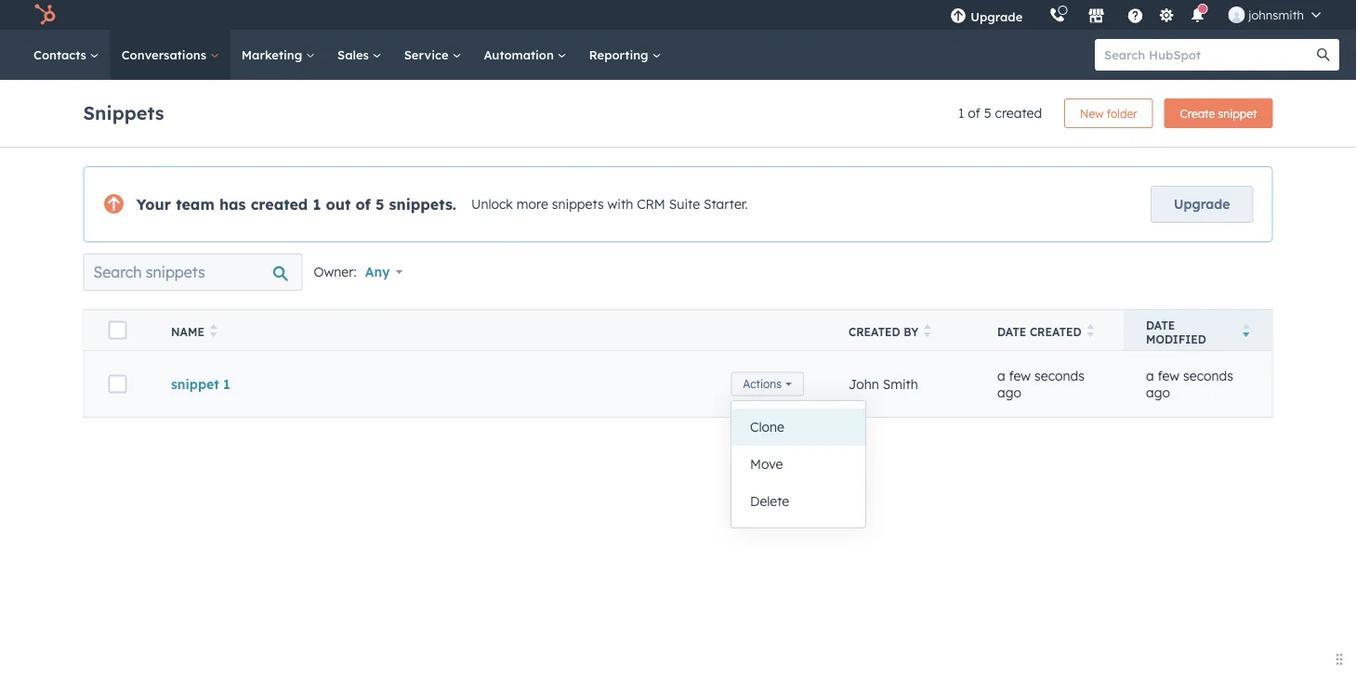 Task type: vqa. For each thing, say whether or not it's contained in the screenshot.
Messenger within the "start receiving messenger conversations and create chatbots in your inbox"
no



Task type: locate. For each thing, give the bounding box(es) containing it.
snippet inside button
[[1218, 106, 1257, 120]]

press to sort. element inside created by button
[[924, 324, 931, 340]]

0 horizontal spatial date
[[997, 325, 1027, 339]]

settings image
[[1158, 8, 1175, 25]]

seconds down 'date created' button
[[1035, 368, 1085, 384]]

snippet right create
[[1218, 106, 1257, 120]]

john smith
[[849, 376, 918, 393]]

3 press to sort. element from the left
[[1087, 324, 1094, 340]]

folder
[[1107, 106, 1137, 120]]

settings link
[[1155, 5, 1178, 25]]

1 press to sort. image from the left
[[924, 324, 931, 337]]

name button
[[149, 310, 826, 351]]

Search search field
[[83, 254, 303, 291]]

actions button
[[731, 372, 804, 396]]

1 horizontal spatial seconds
[[1183, 368, 1234, 384]]

press to sort. element
[[210, 324, 217, 340], [924, 324, 931, 340], [1087, 324, 1094, 340]]

press to sort. element right by
[[924, 324, 931, 340]]

a down date created
[[997, 368, 1006, 384]]

0 horizontal spatial upgrade
[[971, 9, 1023, 24]]

1 horizontal spatial a few seconds ago
[[1146, 368, 1234, 401]]

a down modified
[[1146, 368, 1154, 384]]

0 horizontal spatial a few seconds ago
[[997, 368, 1085, 401]]

2 press to sort. element from the left
[[924, 324, 931, 340]]

1 horizontal spatial ago
[[1146, 384, 1170, 401]]

press to sort. element right date created
[[1087, 324, 1094, 340]]

contacts
[[33, 47, 90, 62]]

1 a few seconds ago from the left
[[997, 368, 1085, 401]]

press to sort. image right date created
[[1087, 324, 1094, 337]]

marketplaces image
[[1088, 8, 1105, 25]]

1 horizontal spatial date
[[1146, 318, 1175, 332]]

2 few from the left
[[1158, 368, 1180, 384]]

Search HubSpot search field
[[1095, 39, 1323, 71]]

snippets
[[83, 101, 164, 124]]

a few seconds ago down date created
[[997, 368, 1085, 401]]

1 vertical spatial created
[[251, 195, 308, 214]]

date inside the date modified
[[1146, 318, 1175, 332]]

press to sort. element for date created
[[1087, 324, 1094, 340]]

johnsmith button
[[1217, 0, 1332, 30]]

a few seconds ago
[[997, 368, 1085, 401], [1146, 368, 1234, 401]]

snippet 1 link
[[171, 376, 230, 393]]

owner:
[[314, 264, 357, 280]]

suite
[[669, 196, 700, 213]]

delete button
[[732, 483, 865, 521]]

0 horizontal spatial a
[[997, 368, 1006, 384]]

menu
[[937, 0, 1334, 30]]

2 vertical spatial 1
[[223, 376, 230, 393]]

0 horizontal spatial ago
[[997, 384, 1022, 401]]

1 inside snippets banner
[[958, 105, 964, 121]]

1 horizontal spatial 1
[[313, 195, 321, 214]]

by
[[904, 325, 919, 339]]

press to sort. image inside created by button
[[924, 324, 931, 337]]

move
[[750, 456, 783, 473]]

notifications image
[[1189, 8, 1206, 25]]

0 vertical spatial 5
[[984, 105, 992, 121]]

contacts link
[[22, 30, 110, 80]]

starter.
[[704, 196, 748, 213]]

0 horizontal spatial press to sort. element
[[210, 324, 217, 340]]

sales link
[[326, 30, 393, 80]]

date inside 'date created' button
[[997, 325, 1027, 339]]

conversations
[[122, 47, 210, 62]]

2 vertical spatial created
[[1030, 325, 1082, 339]]

a
[[997, 368, 1006, 384], [1146, 368, 1154, 384]]

upgrade right upgrade icon
[[971, 9, 1023, 24]]

0 vertical spatial upgrade
[[971, 9, 1023, 24]]

1 few from the left
[[1009, 368, 1031, 384]]

snippet down name
[[171, 376, 219, 393]]

press to sort. image
[[924, 324, 931, 337], [1087, 324, 1094, 337]]

1 horizontal spatial a
[[1146, 368, 1154, 384]]

1 horizontal spatial press to sort. image
[[1087, 324, 1094, 337]]

0 vertical spatial created
[[995, 105, 1042, 121]]

2 horizontal spatial 1
[[958, 105, 964, 121]]

out
[[326, 195, 351, 214]]

johnsmith
[[1249, 7, 1304, 22]]

help button
[[1120, 0, 1151, 30]]

name
[[171, 325, 204, 339]]

0 horizontal spatial 5
[[375, 195, 384, 214]]

2 press to sort. image from the left
[[1087, 324, 1094, 337]]

snippet
[[1218, 106, 1257, 120], [171, 376, 219, 393]]

any
[[365, 264, 390, 280]]

with
[[608, 196, 633, 213]]

press to sort. element for created by
[[924, 324, 931, 340]]

press to sort. element inside 'date created' button
[[1087, 324, 1094, 340]]

0 horizontal spatial press to sort. image
[[924, 324, 931, 337]]

created by button
[[826, 310, 975, 351]]

more
[[517, 196, 548, 213]]

press to sort. image right by
[[924, 324, 931, 337]]

1 horizontal spatial of
[[968, 105, 981, 121]]

snippets.
[[389, 195, 456, 214]]

sales
[[337, 47, 372, 62]]

clone
[[750, 419, 784, 436]]

seconds
[[1035, 368, 1085, 384], [1183, 368, 1234, 384]]

0 vertical spatial snippet
[[1218, 106, 1257, 120]]

date created button
[[975, 310, 1124, 351]]

of
[[968, 105, 981, 121], [356, 195, 371, 214]]

press to sort. element right name
[[210, 324, 217, 340]]

1 horizontal spatial press to sort. element
[[924, 324, 931, 340]]

seconds down date modified button
[[1183, 368, 1234, 384]]

modified
[[1146, 332, 1206, 346]]

few down date created
[[1009, 368, 1031, 384]]

reporting
[[589, 47, 652, 62]]

created for 5
[[995, 105, 1042, 121]]

0 vertical spatial of
[[968, 105, 981, 121]]

date for date created
[[997, 325, 1027, 339]]

2 a from the left
[[1146, 368, 1154, 384]]

1 horizontal spatial few
[[1158, 368, 1180, 384]]

2 ago from the left
[[1146, 384, 1170, 401]]

1 vertical spatial of
[[356, 195, 371, 214]]

date
[[1146, 318, 1175, 332], [997, 325, 1027, 339]]

press to sort. element inside name button
[[210, 324, 217, 340]]

0 horizontal spatial seconds
[[1035, 368, 1085, 384]]

2 horizontal spatial press to sort. element
[[1087, 324, 1094, 340]]

1 ago from the left
[[997, 384, 1022, 401]]

descending sort. press to sort ascending. image
[[1243, 324, 1250, 337]]

1 horizontal spatial upgrade
[[1174, 196, 1230, 212]]

created
[[995, 105, 1042, 121], [251, 195, 308, 214], [1030, 325, 1082, 339]]

5
[[984, 105, 992, 121], [375, 195, 384, 214]]

service link
[[393, 30, 473, 80]]

service
[[404, 47, 452, 62]]

1 horizontal spatial 5
[[984, 105, 992, 121]]

notifications button
[[1182, 0, 1213, 30]]

crm
[[637, 196, 665, 213]]

upgrade image
[[950, 8, 967, 25]]

ago
[[997, 384, 1022, 401], [1146, 384, 1170, 401]]

of inside snippets banner
[[968, 105, 981, 121]]

date created
[[997, 325, 1082, 339]]

few down modified
[[1158, 368, 1180, 384]]

hubspot image
[[33, 4, 56, 26]]

1 vertical spatial snippet
[[171, 376, 219, 393]]

0 horizontal spatial of
[[356, 195, 371, 214]]

1
[[958, 105, 964, 121], [313, 195, 321, 214], [223, 376, 230, 393]]

1 press to sort. element from the left
[[210, 324, 217, 340]]

unlock
[[471, 196, 513, 213]]

press to sort. image inside 'date created' button
[[1087, 324, 1094, 337]]

create snippet
[[1180, 106, 1257, 120]]

your team has created 1 out of 5 snippets.
[[136, 195, 456, 214]]

ago down date created
[[997, 384, 1022, 401]]

5 inside snippets banner
[[984, 105, 992, 121]]

1 horizontal spatial snippet
[[1218, 106, 1257, 120]]

few
[[1009, 368, 1031, 384], [1158, 368, 1180, 384]]

upgrade
[[971, 9, 1023, 24], [1174, 196, 1230, 212]]

0 horizontal spatial 1
[[223, 376, 230, 393]]

created for has
[[251, 195, 308, 214]]

ago down modified
[[1146, 384, 1170, 401]]

0 horizontal spatial few
[[1009, 368, 1031, 384]]

1 of 5 created
[[958, 105, 1042, 121]]

a few seconds ago down modified
[[1146, 368, 1234, 401]]

created inside snippets banner
[[995, 105, 1042, 121]]

0 vertical spatial 1
[[958, 105, 964, 121]]

press to sort. image
[[210, 324, 217, 337]]

upgrade down create
[[1174, 196, 1230, 212]]



Task type: describe. For each thing, give the bounding box(es) containing it.
1 seconds from the left
[[1035, 368, 1085, 384]]

john
[[849, 376, 879, 393]]

upgrade inside menu
[[971, 9, 1023, 24]]

automation link
[[473, 30, 578, 80]]

2 seconds from the left
[[1183, 368, 1234, 384]]

has
[[219, 195, 246, 214]]

marketplaces button
[[1077, 0, 1116, 30]]

create
[[1180, 106, 1215, 120]]

delete
[[750, 494, 789, 510]]

calling icon image
[[1049, 7, 1066, 24]]

1 vertical spatial 1
[[313, 195, 321, 214]]

created
[[849, 325, 900, 339]]

marketing link
[[230, 30, 326, 80]]

new folder
[[1080, 106, 1137, 120]]

descending sort. press to sort ascending. element
[[1243, 324, 1250, 340]]

0 horizontal spatial snippet
[[171, 376, 219, 393]]

new folder button
[[1064, 99, 1153, 128]]

john smith image
[[1228, 7, 1245, 23]]

clone button
[[732, 409, 865, 446]]

hubspot link
[[22, 4, 70, 26]]

snippet 1
[[171, 376, 230, 393]]

team
[[176, 195, 215, 214]]

1 a from the left
[[997, 368, 1006, 384]]

smith
[[883, 376, 918, 393]]

date for date modified
[[1146, 318, 1175, 332]]

reporting link
[[578, 30, 673, 80]]

new
[[1080, 106, 1104, 120]]

actions
[[743, 377, 782, 391]]

date modified button
[[1124, 310, 1273, 351]]

press to sort. image for created by
[[924, 324, 931, 337]]

conversations link
[[110, 30, 230, 80]]

snippets banner
[[83, 93, 1273, 128]]

1 vertical spatial upgrade
[[1174, 196, 1230, 212]]

calling icon button
[[1041, 3, 1073, 27]]

snippets
[[552, 196, 604, 213]]

create snippet button
[[1164, 99, 1273, 128]]

search image
[[1317, 48, 1330, 61]]

2 a few seconds ago from the left
[[1146, 368, 1234, 401]]

created inside button
[[1030, 325, 1082, 339]]

unlock more snippets with crm suite starter.
[[471, 196, 748, 213]]

move button
[[732, 446, 865, 483]]

help image
[[1127, 8, 1144, 25]]

marketing
[[242, 47, 306, 62]]

date modified
[[1146, 318, 1206, 346]]

1 vertical spatial 5
[[375, 195, 384, 214]]

search button
[[1308, 39, 1340, 71]]

your
[[136, 195, 171, 214]]

upgrade link
[[1151, 186, 1254, 223]]

automation
[[484, 47, 558, 62]]

press to sort. element for name
[[210, 324, 217, 340]]

created by
[[849, 325, 919, 339]]

any button
[[364, 254, 415, 291]]

press to sort. image for date created
[[1087, 324, 1094, 337]]

menu containing johnsmith
[[937, 0, 1334, 30]]



